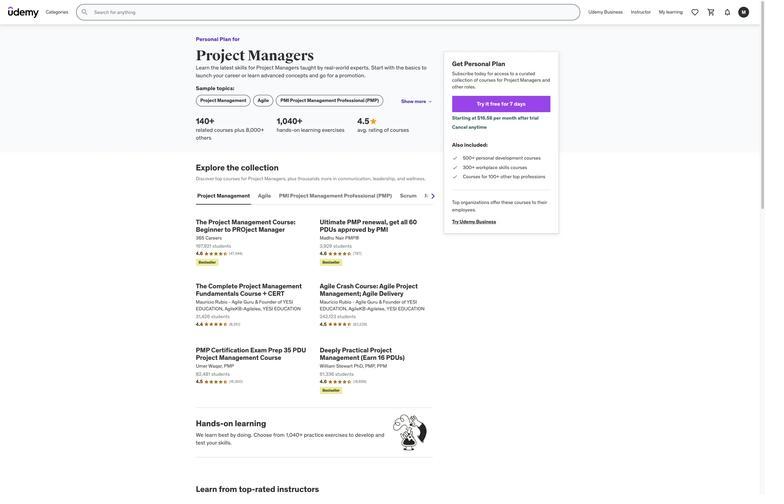 Task type: vqa. For each thing, say whether or not it's contained in the screenshot.
the Professional
yes



Task type: locate. For each thing, give the bounding box(es) containing it.
1,040+ inside hands-on learning we learn best by doing. choose from 1,040+ practice exercises to develop and test your skills.
[[286, 432, 303, 438]]

xsmall image
[[428, 99, 433, 104], [453, 164, 458, 171]]

the up 365
[[196, 218, 207, 226]]

0 vertical spatial learn
[[196, 64, 210, 71]]

bestseller
[[199, 260, 216, 265], [323, 260, 340, 265], [323, 388, 340, 393]]

managers inside "get personal plan subscribe today for access to a curated collection of courses for project managers and other roles."
[[521, 77, 542, 83]]

the complete project management fundamentals course + cert mauricio rubio - agile guru & founder of yesi education, agilekb-agilelee, yesi education 31,426 students
[[196, 282, 302, 320]]

learning up doing.
[[235, 418, 266, 429]]

next image
[[428, 191, 439, 202]]

wishlist image
[[692, 8, 700, 16]]

1 vertical spatial course:
[[356, 282, 379, 290]]

of down delivery on the bottom of page
[[402, 299, 406, 305]]

mauricio up 31,426
[[196, 299, 214, 305]]

deeply
[[320, 346, 341, 354]]

rubio
[[215, 299, 228, 305], [339, 299, 352, 305]]

by inside ultimate pmp renewal, get all 60 pdus approved by pmi madhu nair pmp® 3,929 students
[[368, 225, 375, 234]]

1 education, from the left
[[196, 306, 224, 312]]

the inside the project management course: beginner to project manager 365 careers 167,921 students
[[196, 218, 207, 226]]

skills up 'courses for 100+ other top professions' on the top right
[[499, 164, 510, 170]]

education down delivery on the bottom of page
[[398, 306, 425, 312]]

course
[[240, 290, 262, 298], [260, 354, 282, 362]]

0 vertical spatial other
[[453, 84, 464, 90]]

professional down "promotion."
[[337, 97, 365, 103]]

1 horizontal spatial pmp
[[224, 363, 234, 369]]

project management inside button
[[197, 192, 250, 199]]

agilekb- inside agile crash course: agile project management; agile delivery mauricio rubio - agile guru & founder of yesi education, agilekb-agilelee, yesi education 242,123 students
[[349, 306, 368, 312]]

project inside 'button'
[[451, 192, 469, 199]]

1 vertical spatial 4.5
[[320, 321, 327, 327]]

plus left 8,000+
[[235, 127, 245, 133]]

scrum button
[[399, 188, 418, 204]]

1 the from the top
[[196, 218, 207, 226]]

2 horizontal spatial learning
[[667, 9, 684, 15]]

Search for anything text field
[[93, 6, 573, 18]]

agilekb- inside the complete project management fundamentals course + cert mauricio rubio - agile guru & founder of yesi education, agilekb-agilelee, yesi education 31,426 students
[[225, 306, 244, 312]]

1 agilelee, from the left
[[244, 306, 262, 312]]

month
[[503, 115, 517, 121]]

0 horizontal spatial &
[[255, 299, 258, 305]]

to left their
[[533, 199, 537, 205]]

latest
[[220, 64, 234, 71]]

project management down discover
[[197, 192, 250, 199]]

1 horizontal spatial a
[[516, 70, 519, 77]]

0 horizontal spatial the
[[211, 64, 219, 71]]

and inside hands-on learning we learn best by doing. choose from 1,040+ practice exercises to develop and test your skills.
[[376, 432, 385, 438]]

courses right the these
[[515, 199, 532, 205]]

agilekb- up '(8,351)'
[[225, 306, 244, 312]]

managers,
[[265, 176, 287, 182]]

plan inside "get personal plan subscribe today for access to a curated collection of courses for project managers and other roles."
[[492, 60, 506, 68]]

0 horizontal spatial collection
[[241, 162, 279, 173]]

to left develop
[[349, 432, 354, 438]]

for
[[233, 36, 240, 42], [249, 64, 255, 71], [488, 70, 494, 77], [328, 72, 334, 79], [497, 77, 503, 83], [502, 100, 509, 107], [482, 174, 488, 180], [241, 176, 247, 182]]

35
[[284, 346, 292, 354]]

0 vertical spatial your
[[213, 72, 224, 79]]

medium image
[[370, 117, 378, 125]]

courses inside top organizations offer these courses to their employees.
[[515, 199, 532, 205]]

2 education from the left
[[398, 306, 425, 312]]

(pmp) up medium "icon"
[[366, 97, 379, 103]]

choose
[[254, 432, 272, 438]]

2 agilelee, from the left
[[368, 306, 386, 312]]

try left 'it'
[[477, 100, 485, 107]]

personal inside "get personal plan subscribe today for access to a curated collection of courses for project managers and other roles."
[[465, 60, 491, 68]]

0 vertical spatial personal
[[196, 36, 219, 42]]

pmi project management professional (pmp)
[[281, 97, 379, 103], [279, 192, 392, 199]]

learn from top-rated instructors
[[196, 484, 319, 495]]

2 agilekb- from the left
[[349, 306, 368, 312]]

try for try it free for 7 days
[[477, 100, 485, 107]]

udemy business
[[589, 9, 624, 15]]

to inside learn the latest skills for project managers taught by real-world experts. start with the basics to launch your career or learn advanced concepts and go for a promotion.
[[422, 64, 427, 71]]

deeply practical project management (earn 16 pdus) william stewart phd, pmp, ppm 61,336 students
[[320, 346, 405, 377]]

xsmall image inside show more button
[[428, 99, 433, 104]]

4.6 for deeply practical project management (earn 16 pdus)
[[320, 379, 327, 385]]

2 vertical spatial 4.5
[[196, 379, 203, 385]]

try inside the try udemy business link
[[453, 219, 459, 225]]

bestseller for deeply practical project management (earn 16 pdus)
[[323, 388, 340, 393]]

plus inside explore the collection discover top courses for project managers, plus thousands more in communication, leadership, and wellness.
[[288, 176, 297, 182]]

0 horizontal spatial learn
[[205, 432, 217, 438]]

1 horizontal spatial the
[[227, 162, 239, 173]]

of inside agile crash course: agile project management; agile delivery mauricio rubio - agile guru & founder of yesi education, agilekb-agilelee, yesi education 242,123 students
[[402, 299, 406, 305]]

0 vertical spatial more
[[415, 98, 427, 104]]

guru for course
[[244, 299, 254, 305]]

personal
[[196, 36, 219, 42], [465, 60, 491, 68]]

collection inside "get personal plan subscribe today for access to a curated collection of courses for project managers and other roles."
[[453, 77, 473, 83]]

a inside learn the latest skills for project managers taught by real-world experts. start with the basics to launch your career or learn advanced concepts and go for a promotion.
[[335, 72, 338, 79]]

cancel
[[453, 124, 468, 130]]

1 vertical spatial your
[[207, 439, 217, 446]]

300+ workplace skills courses
[[463, 164, 528, 170]]

pmi down managers,
[[279, 192, 289, 199]]

(pmp) down leadership,
[[377, 192, 392, 199]]

crash
[[337, 282, 354, 290]]

0 vertical spatial 4.5
[[358, 116, 370, 126]]

project inside "get personal plan subscribe today for access to a curated collection of courses for project managers and other roles."
[[504, 77, 520, 83]]

of down cert
[[278, 299, 282, 305]]

wellness.
[[407, 176, 426, 182]]

0 horizontal spatial by
[[231, 432, 236, 438]]

1 horizontal spatial plus
[[288, 176, 297, 182]]

1 vertical spatial (pmp)
[[377, 192, 392, 199]]

pmi project management professional (pmp) inside button
[[279, 192, 392, 199]]

pmi inside ultimate pmp renewal, get all 60 pdus approved by pmi madhu nair pmp® 3,929 students
[[377, 225, 388, 234]]

1,040+ up hands-
[[277, 116, 303, 126]]

0 vertical spatial skills
[[235, 64, 247, 71]]

project inside deeply practical project management (earn 16 pdus) william stewart phd, pmp, ppm 61,336 students
[[370, 346, 392, 354]]

1 horizontal spatial learn
[[248, 72, 260, 79]]

education,
[[196, 306, 224, 312], [320, 306, 348, 312]]

0 vertical spatial xsmall image
[[453, 155, 458, 162]]

guru inside agile crash course: agile project management; agile delivery mauricio rubio - agile guru & founder of yesi education, agilekb-agilelee, yesi education 242,123 students
[[368, 299, 378, 305]]

2 mauricio from the left
[[320, 299, 338, 305]]

1 & from the left
[[255, 299, 258, 305]]

4.6 down 3,929
[[320, 251, 327, 257]]

plan up latest
[[220, 36, 231, 42]]

yesi
[[283, 299, 293, 305], [407, 299, 417, 305], [263, 306, 273, 312], [387, 306, 397, 312]]

0 horizontal spatial agilekb-
[[225, 306, 244, 312]]

agile inside button
[[258, 192, 271, 199]]

1 vertical spatial plan
[[492, 60, 506, 68]]

skills up or
[[235, 64, 247, 71]]

collection down subscribe
[[453, 77, 473, 83]]

by inside learn the latest skills for project managers taught by real-world experts. start with the basics to launch your career or learn advanced concepts and go for a promotion.
[[318, 64, 323, 71]]

learning right hands-
[[301, 127, 321, 133]]

courses up professions
[[525, 155, 541, 161]]

management
[[217, 97, 247, 103], [307, 97, 336, 103], [217, 192, 250, 199], [310, 192, 343, 199], [232, 218, 271, 226], [262, 282, 302, 290], [219, 354, 259, 362], [320, 354, 360, 362]]

students down careers
[[213, 243, 231, 249]]

2 xsmall image from the top
[[453, 174, 458, 180]]

0 horizontal spatial more
[[321, 176, 332, 182]]

1 horizontal spatial more
[[415, 98, 427, 104]]

pmp®
[[346, 235, 360, 241]]

starting at $16.58 per month after trial cancel anytime
[[453, 115, 539, 130]]

pmi left get
[[377, 225, 388, 234]]

william
[[320, 363, 336, 369]]

education inside the complete project management fundamentals course + cert mauricio rubio - agile guru & founder of yesi education, agilekb-agilelee, yesi education 31,426 students
[[274, 306, 301, 312]]

to inside "get personal plan subscribe today for access to a curated collection of courses for project managers and other roles."
[[511, 70, 515, 77]]

1 vertical spatial 1,040+
[[286, 432, 303, 438]]

learn
[[248, 72, 260, 79], [205, 432, 217, 438]]

0 horizontal spatial plan
[[220, 36, 231, 42]]

the right explore
[[227, 162, 239, 173]]

1 vertical spatial exercises
[[325, 432, 348, 438]]

project inside the pmp certification exam prep 35 pdu project management course umer waqar, pmp 82,481 students
[[196, 354, 218, 362]]

managers up the advanced
[[248, 47, 314, 65]]

notifications image
[[724, 8, 732, 16]]

0 vertical spatial pmi project management professional (pmp)
[[281, 97, 379, 103]]

course left +
[[240, 290, 262, 298]]

- down the management;
[[353, 299, 355, 305]]

0 vertical spatial the
[[196, 218, 207, 226]]

your
[[213, 72, 224, 79], [207, 439, 217, 446]]

0 horizontal spatial a
[[335, 72, 338, 79]]

rubio down fundamentals
[[215, 299, 228, 305]]

xsmall image down 'also'
[[453, 155, 458, 162]]

course inside the complete project management fundamentals course + cert mauricio rubio - agile guru & founder of yesi education, agilekb-agilelee, yesi education 31,426 students
[[240, 290, 262, 298]]

from left top-
[[219, 484, 237, 495]]

guru down the complete project management fundamentals course + cert link at the left bottom of page
[[244, 299, 254, 305]]

roles.
[[465, 84, 476, 90]]

madhu
[[320, 235, 335, 241]]

1 horizontal spatial top
[[513, 174, 520, 180]]

learn for learn the latest skills for project managers taught by real-world experts. start with the basics to launch your career or learn advanced concepts and go for a promotion.
[[196, 64, 210, 71]]

4.6 down 61,336
[[320, 379, 327, 385]]

agilelee, down agile crash course: agile project management; agile delivery "link"
[[368, 306, 386, 312]]

1 vertical spatial personal
[[465, 60, 491, 68]]

4.5 down '242,123'
[[320, 321, 327, 327]]

0 horizontal spatial founder
[[259, 299, 277, 305]]

education inside agile crash course: agile project management; agile delivery mauricio rubio - agile guru & founder of yesi education, agilekb-agilelee, yesi education 242,123 students
[[398, 306, 425, 312]]

courses down today
[[480, 77, 496, 83]]

top for 100+
[[513, 174, 520, 180]]

1 horizontal spatial founder
[[383, 299, 401, 305]]

mauricio for agile crash course: agile project management; agile delivery
[[320, 299, 338, 305]]

curated
[[520, 70, 536, 77]]

1 vertical spatial try
[[453, 219, 459, 225]]

the for fundamentals
[[196, 282, 207, 290]]

xsmall image left courses
[[453, 174, 458, 180]]

umer
[[196, 363, 208, 369]]

project management button
[[196, 188, 252, 204]]

1 guru from the left
[[244, 299, 254, 305]]

your down latest
[[213, 72, 224, 79]]

140+ related courses plus 8,000+ others
[[196, 116, 264, 141]]

1 vertical spatial collection
[[241, 162, 279, 173]]

2 - from the left
[[353, 299, 355, 305]]

students
[[213, 243, 231, 249], [334, 243, 352, 249], [211, 314, 230, 320], [338, 314, 356, 320], [212, 371, 230, 377], [336, 371, 354, 377]]

to inside the project management course: beginner to project manager 365 careers 167,921 students
[[225, 225, 231, 234]]

the
[[196, 218, 207, 226], [196, 282, 207, 290]]

& for +
[[255, 299, 258, 305]]

education, inside the complete project management fundamentals course + cert mauricio rubio - agile guru & founder of yesi education, agilekb-agilelee, yesi education 31,426 students
[[196, 306, 224, 312]]

1 horizontal spatial -
[[353, 299, 355, 305]]

1 vertical spatial pmi
[[279, 192, 289, 199]]

the right with
[[396, 64, 404, 71]]

for left 7
[[502, 100, 509, 107]]

0 horizontal spatial personal
[[196, 36, 219, 42]]

0 horizontal spatial other
[[453, 84, 464, 90]]

advanced
[[261, 72, 285, 79]]

project inside explore the collection discover top courses for project managers, plus thousands more in communication, leadership, and wellness.
[[248, 176, 264, 182]]

pmi inside button
[[279, 192, 289, 199]]

1 rubio from the left
[[215, 299, 228, 305]]

& inside agile crash course: agile project management; agile delivery mauricio rubio - agile guru & founder of yesi education, agilekb-agilelee, yesi education 242,123 students
[[379, 299, 382, 305]]

- inside the complete project management fundamentals course + cert mauricio rubio - agile guru & founder of yesi education, agilekb-agilelee, yesi education 31,426 students
[[229, 299, 231, 305]]

plan up access
[[492, 60, 506, 68]]

the inside explore the collection discover top courses for project managers, plus thousands more in communication, leadership, and wellness.
[[227, 162, 239, 173]]

of down today
[[474, 77, 478, 83]]

1 education from the left
[[274, 306, 301, 312]]

for up project managers
[[233, 36, 240, 42]]

learn right or
[[248, 72, 260, 79]]

& down the complete project management fundamentals course + cert link at the left bottom of page
[[255, 299, 258, 305]]

1 horizontal spatial personal
[[465, 60, 491, 68]]

a left curated
[[516, 70, 519, 77]]

these
[[502, 199, 514, 205]]

submit search image
[[81, 8, 89, 16]]

to right access
[[511, 70, 515, 77]]

0 horizontal spatial try
[[453, 219, 459, 225]]

mauricio inside the complete project management fundamentals course + cert mauricio rubio - agile guru & founder of yesi education, agilekb-agilelee, yesi education 31,426 students
[[196, 299, 214, 305]]

more left in
[[321, 176, 332, 182]]

8351 reviews element
[[229, 322, 240, 327]]

1 horizontal spatial guru
[[368, 299, 378, 305]]

0 vertical spatial udemy
[[589, 9, 604, 15]]

of inside the complete project management fundamentals course + cert mauricio rubio - agile guru & founder of yesi education, agilekb-agilelee, yesi education 31,426 students
[[278, 299, 282, 305]]

242,123
[[320, 314, 337, 320]]

(pmp) inside pmi project management professional (pmp) link
[[366, 97, 379, 103]]

1 horizontal spatial agilelee,
[[368, 306, 386, 312]]

- for course
[[229, 299, 231, 305]]

4.6 for the project management course: beginner to project manager
[[196, 251, 203, 257]]

the for latest
[[211, 64, 219, 71]]

concepts
[[286, 72, 308, 79]]

4.5 down 82,481
[[196, 379, 203, 385]]

agile crash course: agile project management; agile delivery mauricio rubio - agile guru & founder of yesi education, agilekb-agilelee, yesi education 242,123 students
[[320, 282, 425, 320]]

0 horizontal spatial rubio
[[215, 299, 228, 305]]

by for approved
[[368, 225, 375, 234]]

agilelee, down the complete project management fundamentals course + cert link at the left bottom of page
[[244, 306, 262, 312]]

1 vertical spatial pmi project management professional (pmp)
[[279, 192, 392, 199]]

1 horizontal spatial rubio
[[339, 299, 352, 305]]

pmi project management professional (pmp) down go
[[281, 97, 379, 103]]

2 the from the top
[[196, 282, 207, 290]]

tab navigation element
[[196, 188, 470, 205]]

2 horizontal spatial pmp
[[347, 218, 361, 226]]

and inside learn the latest skills for project managers taught by real-world experts. start with the basics to launch your career or learn advanced concepts and go for a promotion.
[[310, 72, 319, 79]]

1 vertical spatial learn
[[196, 484, 217, 495]]

2 learn from the top
[[196, 484, 217, 495]]

try it free for 7 days
[[477, 100, 526, 107]]

professional inside button
[[344, 192, 376, 199]]

plus left thousands
[[288, 176, 297, 182]]

0 horizontal spatial xsmall image
[[428, 99, 433, 104]]

professional for pmi project management professional (pmp) button
[[344, 192, 376, 199]]

collection up managers,
[[241, 162, 279, 173]]

founder for cert
[[259, 299, 277, 305]]

other right 100+
[[501, 174, 512, 180]]

a inside "get personal plan subscribe today for access to a curated collection of courses for project managers and other roles."
[[516, 70, 519, 77]]

xsmall image left 300+ on the right
[[453, 164, 458, 171]]

1 horizontal spatial xsmall image
[[453, 164, 458, 171]]

learning right my
[[667, 9, 684, 15]]

0 horizontal spatial learning
[[235, 418, 266, 429]]

1 horizontal spatial plan
[[492, 60, 506, 68]]

500+ personal development courses
[[463, 155, 541, 161]]

your right test
[[207, 439, 217, 446]]

1 horizontal spatial 4.5
[[320, 321, 327, 327]]

other inside "get personal plan subscribe today for access to a curated collection of courses for project managers and other roles."
[[453, 84, 464, 90]]

1 vertical spatial more
[[321, 176, 332, 182]]

1 vertical spatial business
[[477, 219, 497, 225]]

4.4
[[196, 321, 203, 327]]

approved
[[338, 225, 367, 234]]

founder for delivery
[[383, 299, 401, 305]]

pmi project management professional (pmp) for pmi project management professional (pmp) link
[[281, 97, 379, 103]]

exercises right practice
[[325, 432, 348, 438]]

education, up '242,123'
[[320, 306, 348, 312]]

pmp right waqar,
[[224, 363, 234, 369]]

students inside the pmp certification exam prep 35 pdu project management course umer waqar, pmp 82,481 students
[[212, 371, 230, 377]]

2 vertical spatial by
[[231, 432, 236, 438]]

(pmp) for pmi project management professional (pmp) link
[[366, 97, 379, 103]]

1 - from the left
[[229, 299, 231, 305]]

project inside the project management course: beginner to project manager 365 careers 167,921 students
[[209, 218, 230, 226]]

students down waqar,
[[212, 371, 230, 377]]

0 vertical spatial pmp
[[347, 218, 361, 226]]

project management down the topics: at the left of the page
[[200, 97, 247, 103]]

for down access
[[497, 77, 503, 83]]

pmp up umer
[[196, 346, 210, 354]]

1 horizontal spatial by
[[318, 64, 323, 71]]

of inside "get personal plan subscribe today for access to a curated collection of courses for project managers and other roles."
[[474, 77, 478, 83]]

agile inside the complete project management fundamentals course + cert mauricio rubio - agile guru & founder of yesi education, agilekb-agilelee, yesi education 31,426 students
[[232, 299, 243, 305]]

1 horizontal spatial collection
[[453, 77, 473, 83]]

skills
[[235, 64, 247, 71], [499, 164, 510, 170]]

0 vertical spatial pmi
[[281, 97, 289, 103]]

try
[[477, 100, 485, 107], [453, 219, 459, 225]]

0 vertical spatial 1,040+
[[277, 116, 303, 126]]

courses up project management button
[[224, 176, 240, 182]]

bestseller down 3,929
[[323, 260, 340, 265]]

on
[[294, 127, 300, 133], [224, 418, 233, 429]]

offer
[[491, 199, 501, 205]]

real-
[[325, 64, 336, 71]]

mauricio for the complete project management fundamentals course + cert
[[196, 299, 214, 305]]

rating
[[369, 127, 383, 133]]

business left instructor
[[605, 9, 624, 15]]

mauricio
[[196, 299, 214, 305], [320, 299, 338, 305]]

rubio inside agile crash course: agile project management; agile delivery mauricio rubio - agile guru & founder of yesi education, agilekb-agilelee, yesi education 242,123 students
[[339, 299, 352, 305]]

students inside the complete project management fundamentals course + cert mauricio rubio - agile guru & founder of yesi education, agilekb-agilelee, yesi education 31,426 students
[[211, 314, 230, 320]]

learn
[[196, 64, 210, 71], [196, 484, 217, 495]]

on inside 1,040+ hands-on learning exercises
[[294, 127, 300, 133]]

certification
[[211, 346, 249, 354]]

& inside the complete project management fundamentals course + cert mauricio rubio - agile guru & founder of yesi education, agilekb-agilelee, yesi education 31,426 students
[[255, 299, 258, 305]]

1 vertical spatial course
[[260, 354, 282, 362]]

xsmall image
[[453, 155, 458, 162], [453, 174, 458, 180]]

0 horizontal spatial plus
[[235, 127, 245, 133]]

1 vertical spatial on
[[224, 418, 233, 429]]

learning inside hands-on learning we learn best by doing. choose from 1,040+ practice exercises to develop and test your skills.
[[235, 418, 266, 429]]

founder inside the complete project management fundamentals course + cert mauricio rubio - agile guru & founder of yesi education, agilekb-agilelee, yesi education 31,426 students
[[259, 299, 277, 305]]

1 vertical spatial xsmall image
[[453, 174, 458, 180]]

16659 reviews element
[[354, 379, 367, 384]]

learn right we
[[205, 432, 217, 438]]

career
[[225, 72, 240, 79]]

0 vertical spatial course
[[240, 290, 262, 298]]

exercises
[[322, 127, 345, 133], [325, 432, 348, 438]]

to inside hands-on learning we learn best by doing. choose from 1,040+ practice exercises to develop and test your skills.
[[349, 432, 354, 438]]

1 horizontal spatial skills
[[499, 164, 510, 170]]

- down fundamentals
[[229, 299, 231, 305]]

1 horizontal spatial agilekb-
[[349, 306, 368, 312]]

by right 'best' at the left
[[231, 432, 236, 438]]

rubio down the management;
[[339, 299, 352, 305]]

& down agile crash course: agile project management; agile delivery "link"
[[379, 299, 382, 305]]

0 vertical spatial from
[[274, 432, 285, 438]]

try inside try it free for 7 days link
[[477, 100, 485, 107]]

2 & from the left
[[379, 299, 382, 305]]

your inside hands-on learning we learn best by doing. choose from 1,040+ practice exercises to develop and test your skills.
[[207, 439, 217, 446]]

1 mauricio from the left
[[196, 299, 214, 305]]

of
[[474, 77, 478, 83], [384, 127, 389, 133], [278, 299, 282, 305], [402, 299, 406, 305]]

4.5
[[358, 116, 370, 126], [320, 321, 327, 327], [196, 379, 203, 385]]

0 vertical spatial collection
[[453, 77, 473, 83]]

education, up 31,426
[[196, 306, 224, 312]]

explore
[[196, 162, 225, 173]]

top right discover
[[215, 176, 222, 182]]

(16,659)
[[354, 379, 367, 384]]

0 vertical spatial professional
[[337, 97, 365, 103]]

by for taught
[[318, 64, 323, 71]]

guru down agile crash course: agile project management; agile delivery "link"
[[368, 299, 378, 305]]

-
[[229, 299, 231, 305], [353, 299, 355, 305]]

today
[[475, 70, 487, 77]]

2 education, from the left
[[320, 306, 348, 312]]

from right choose
[[274, 432, 285, 438]]

0 horizontal spatial udemy
[[460, 219, 476, 225]]

education, inside agile crash course: agile project management; agile delivery mauricio rubio - agile guru & founder of yesi education, agilekb-agilelee, yesi education 242,123 students
[[320, 306, 348, 312]]

project management for project management link
[[200, 97, 247, 103]]

rubio inside the complete project management fundamentals course + cert mauricio rubio - agile guru & founder of yesi education, agilekb-agilelee, yesi education 31,426 students
[[215, 299, 228, 305]]

(pmp) inside pmi project management professional (pmp) button
[[377, 192, 392, 199]]

education, for agile crash course: agile project management; agile delivery
[[320, 306, 348, 312]]

top inside explore the collection discover top courses for project managers, plus thousands more in communication, leadership, and wellness.
[[215, 176, 222, 182]]

0 horizontal spatial skills
[[235, 64, 247, 71]]

your inside learn the latest skills for project managers taught by real-world experts. start with the basics to launch your career or learn advanced concepts and go for a promotion.
[[213, 72, 224, 79]]

3,929
[[320, 243, 332, 249]]

guru inside the complete project management fundamentals course + cert mauricio rubio - agile guru & founder of yesi education, agilekb-agilelee, yesi education 31,426 students
[[244, 299, 254, 305]]

the left latest
[[211, 64, 219, 71]]

try down employees.
[[453, 219, 459, 225]]

4.6 down "167,921"
[[196, 251, 203, 257]]

to
[[422, 64, 427, 71], [511, 70, 515, 77], [533, 199, 537, 205], [225, 225, 231, 234], [349, 432, 354, 438]]

project inside learn the latest skills for project managers taught by real-world experts. start with the basics to launch your career or learn advanced concepts and go for a promotion.
[[257, 64, 274, 71]]

0 vertical spatial learn
[[248, 72, 260, 79]]

4.5 for agile
[[320, 321, 327, 327]]

course left "35"
[[260, 354, 282, 362]]

for right today
[[488, 70, 494, 77]]

0 horizontal spatial -
[[229, 299, 231, 305]]

1 vertical spatial learn
[[205, 432, 217, 438]]

0 horizontal spatial agilelee,
[[244, 306, 262, 312]]

more inside explore the collection discover top courses for project managers, plus thousands more in communication, leadership, and wellness.
[[321, 176, 332, 182]]

to left project
[[225, 225, 231, 234]]

rubio for crash
[[339, 299, 352, 305]]

the
[[211, 64, 219, 71], [396, 64, 404, 71], [227, 162, 239, 173]]

2 rubio from the left
[[339, 299, 352, 305]]

4.6 for ultimate pmp renewal, get all 60 pdus approved by pmi
[[320, 251, 327, 257]]

1 horizontal spatial other
[[501, 174, 512, 180]]

project managers
[[196, 47, 314, 65]]

a down world
[[335, 72, 338, 79]]

plan
[[220, 36, 231, 42], [492, 60, 506, 68]]

1 agilekb- from the left
[[225, 306, 244, 312]]

rubio for complete
[[215, 299, 228, 305]]

0 vertical spatial by
[[318, 64, 323, 71]]

mauricio inside agile crash course: agile project management; agile delivery mauricio rubio - agile guru & founder of yesi education, agilekb-agilelee, yesi education 242,123 students
[[320, 299, 338, 305]]

more
[[415, 98, 427, 104], [321, 176, 332, 182]]

anytime
[[469, 124, 487, 130]]

founder down +
[[259, 299, 277, 305]]

pmi project management professional (pmp) down in
[[279, 192, 392, 199]]

1 xsmall image from the top
[[453, 155, 458, 162]]

exercises left avg.
[[322, 127, 345, 133]]

1 horizontal spatial course:
[[356, 282, 379, 290]]

0 vertical spatial (pmp)
[[366, 97, 379, 103]]

manager
[[259, 225, 285, 234]]

education for cert
[[274, 306, 301, 312]]

(16,300)
[[229, 379, 243, 384]]

business down top organizations offer these courses to their employees.
[[477, 219, 497, 225]]

days
[[514, 100, 526, 107]]

agilelee, inside agile crash course: agile project management; agile delivery mauricio rubio - agile guru & founder of yesi education, agilekb-agilelee, yesi education 242,123 students
[[368, 306, 386, 312]]

1 vertical spatial by
[[368, 225, 375, 234]]

0 horizontal spatial guru
[[244, 299, 254, 305]]

founder inside agile crash course: agile project management; agile delivery mauricio rubio - agile guru & founder of yesi education, agilekb-agilelee, yesi education 242,123 students
[[383, 299, 401, 305]]

0 horizontal spatial education
[[274, 306, 301, 312]]

1 vertical spatial from
[[219, 484, 237, 495]]

education for delivery
[[398, 306, 425, 312]]

discover
[[196, 176, 214, 182]]

bestseller down "167,921"
[[199, 260, 216, 265]]

top for collection
[[215, 176, 222, 182]]

2 founder from the left
[[383, 299, 401, 305]]

by up go
[[318, 64, 323, 71]]

1 vertical spatial other
[[501, 174, 512, 180]]

pmp certification exam prep 35 pdu project management course umer waqar, pmp 82,481 students
[[196, 346, 306, 377]]

management inside the complete project management fundamentals course + cert mauricio rubio - agile guru & founder of yesi education, agilekb-agilelee, yesi education 31,426 students
[[262, 282, 302, 290]]

1 learn from the top
[[196, 64, 210, 71]]

the inside the complete project management fundamentals course + cert mauricio rubio - agile guru & founder of yesi education, agilekb-agilelee, yesi education 31,426 students
[[196, 282, 207, 290]]

1 horizontal spatial udemy
[[589, 9, 604, 15]]

bestseller down 61,336
[[323, 388, 340, 393]]

pmi right agile link at the left top of the page
[[281, 97, 289, 103]]

2 guru from the left
[[368, 299, 378, 305]]

included:
[[465, 141, 488, 148]]

students up (83,229)
[[338, 314, 356, 320]]

courses right related
[[214, 127, 233, 133]]

1 founder from the left
[[259, 299, 277, 305]]

(787)
[[354, 251, 362, 256]]

bestseller for ultimate pmp renewal, get all 60 pdus approved by pmi
[[323, 260, 340, 265]]

0 horizontal spatial mauricio
[[196, 299, 214, 305]]

0 vertical spatial exercises
[[322, 127, 345, 133]]

guru for management;
[[368, 299, 378, 305]]



Task type: describe. For each thing, give the bounding box(es) containing it.
0 vertical spatial plan
[[220, 36, 231, 42]]

show more
[[402, 98, 427, 104]]

after
[[518, 115, 529, 121]]

managers inside learn the latest skills for project managers taught by real-world experts. start with the basics to launch your career or learn advanced concepts and go for a promotion.
[[275, 64, 299, 71]]

ultimate pmp renewal, get all 60 pdus approved by pmi link
[[320, 218, 433, 234]]

0 vertical spatial learning
[[667, 9, 684, 15]]

16
[[378, 354, 385, 362]]

exam
[[251, 346, 267, 354]]

professions
[[521, 174, 546, 180]]

organizations
[[461, 199, 490, 205]]

167,921
[[196, 243, 212, 249]]

agilelee, for agile
[[368, 306, 386, 312]]

show more button
[[402, 95, 433, 108]]

practical
[[342, 346, 369, 354]]

skills inside learn the latest skills for project managers taught by real-world experts. start with the basics to launch your career or learn advanced concepts and go for a promotion.
[[235, 64, 247, 71]]

workplace
[[476, 164, 498, 170]]

nair
[[336, 235, 344, 241]]

promotion.
[[340, 72, 366, 79]]

practice
[[304, 432, 324, 438]]

categories
[[46, 9, 68, 15]]

exercises inside 1,040+ hands-on learning exercises
[[322, 127, 345, 133]]

pdu
[[293, 346, 306, 354]]

300+
[[463, 164, 475, 170]]

we
[[196, 432, 204, 438]]

courses right rating
[[390, 127, 410, 133]]

+
[[263, 290, 267, 298]]

project management for project management button
[[197, 192, 250, 199]]

cert
[[268, 290, 285, 298]]

31,426
[[196, 314, 210, 320]]

careers
[[206, 235, 222, 241]]

47494 reviews element
[[229, 251, 243, 256]]

trial
[[530, 115, 539, 121]]

collection inside explore the collection discover top courses for project managers, plus thousands more in communication, leadership, and wellness.
[[241, 162, 279, 173]]

the for beginner
[[196, 218, 207, 226]]

1,040+ inside 1,040+ hands-on learning exercises
[[277, 116, 303, 126]]

2 horizontal spatial 4.5
[[358, 116, 370, 126]]

students inside agile crash course: agile project management; agile delivery mauricio rubio - agile guru & founder of yesi education, agilekb-agilelee, yesi education 242,123 students
[[338, 314, 356, 320]]

learn inside hands-on learning we learn best by doing. choose from 1,040+ practice exercises to develop and test your skills.
[[205, 432, 217, 438]]

students inside deeply practical project management (earn 16 pdus) william stewart phd, pmp, ppm 61,336 students
[[336, 371, 354, 377]]

phd,
[[354, 363, 364, 369]]

plus inside 140+ related courses plus 8,000+ others
[[235, 127, 245, 133]]

100+
[[489, 174, 500, 180]]

udemy business link
[[585, 4, 628, 20]]

personal
[[476, 155, 495, 161]]

agile button
[[257, 188, 273, 204]]

for right latest
[[249, 64, 255, 71]]

m link
[[736, 4, 753, 20]]

top
[[453, 199, 460, 205]]

waqar,
[[209, 363, 223, 369]]

pmi for pmi project management professional (pmp) button
[[279, 192, 289, 199]]

learn inside learn the latest skills for project managers taught by real-world experts. start with the basics to launch your career or learn advanced concepts and go for a promotion.
[[248, 72, 260, 79]]

83229 reviews element
[[353, 322, 367, 327]]

1 vertical spatial skills
[[499, 164, 510, 170]]

project inside agile crash course: agile project management; agile delivery mauricio rubio - agile guru & founder of yesi education, agilekb-agilelee, yesi education 242,123 students
[[396, 282, 418, 290]]

in
[[333, 176, 337, 182]]

professional for pmi project management professional (pmp) link
[[337, 97, 365, 103]]

pmp,
[[366, 363, 376, 369]]

learn for learn from top-rated instructors
[[196, 484, 217, 495]]

avg. rating of courses
[[358, 127, 410, 133]]

pmi project management professional (pmp) button
[[278, 188, 394, 204]]

per
[[494, 115, 501, 121]]

learn the latest skills for project managers taught by real-world experts. start with the basics to launch your career or learn advanced concepts and go for a promotion.
[[196, 64, 427, 79]]

(8,351)
[[229, 322, 240, 327]]

top-
[[239, 484, 255, 495]]

deeply practical project management (earn 16 pdus) link
[[320, 346, 433, 362]]

access
[[495, 70, 510, 77]]

my
[[660, 9, 666, 15]]

7
[[510, 100, 513, 107]]

more inside button
[[415, 98, 427, 104]]

$16.58
[[478, 115, 493, 121]]

1 vertical spatial pmp
[[196, 346, 210, 354]]

subscribe
[[453, 70, 474, 77]]

the project management course: beginner to project manager link
[[196, 218, 309, 234]]

& for agile
[[379, 299, 382, 305]]

agilelee, for +
[[244, 306, 262, 312]]

microsoft project
[[425, 192, 469, 199]]

basics
[[406, 64, 421, 71]]

the complete project management fundamentals course + cert link
[[196, 282, 309, 298]]

and inside "get personal plan subscribe today for access to a curated collection of courses for project managers and other roles."
[[543, 77, 551, 83]]

365
[[196, 235, 204, 241]]

1 vertical spatial xsmall image
[[453, 164, 458, 171]]

management;
[[320, 290, 362, 298]]

also
[[453, 141, 464, 148]]

hands-
[[277, 127, 294, 133]]

learning inside 1,040+ hands-on learning exercises
[[301, 127, 321, 133]]

microsoft
[[425, 192, 450, 199]]

courses inside explore the collection discover top courses for project managers, plus thousands more in communication, leadership, and wellness.
[[224, 176, 240, 182]]

for down real-
[[328, 72, 334, 79]]

exercises inside hands-on learning we learn best by doing. choose from 1,040+ practice exercises to develop and test your skills.
[[325, 432, 348, 438]]

agilekb- for course
[[225, 306, 244, 312]]

4.5 for prep
[[196, 379, 203, 385]]

bestseller for the project management course: beginner to project manager
[[199, 260, 216, 265]]

pdus
[[320, 225, 337, 234]]

education, for the complete project management fundamentals course + cert
[[196, 306, 224, 312]]

xsmall image for 500+
[[453, 155, 458, 162]]

all
[[401, 218, 408, 226]]

management inside the project management course: beginner to project manager 365 careers 167,921 students
[[232, 218, 271, 226]]

agilekb- for management;
[[349, 306, 368, 312]]

try it free for 7 days link
[[453, 96, 551, 112]]

1,040+ hands-on learning exercises
[[277, 116, 345, 133]]

go
[[320, 72, 326, 79]]

rated
[[255, 484, 276, 495]]

pmi project management professional (pmp) for pmi project management professional (pmp) button
[[279, 192, 392, 199]]

shopping cart with 0 items image
[[708, 8, 716, 16]]

start
[[372, 64, 384, 71]]

courses inside 140+ related courses plus 8,000+ others
[[214, 127, 233, 133]]

course: inside the project management course: beginner to project manager 365 careers 167,921 students
[[273, 218, 296, 226]]

courses for 100+ other top professions
[[463, 174, 546, 180]]

students inside the project management course: beginner to project manager 365 careers 167,921 students
[[213, 243, 231, 249]]

pmp inside ultimate pmp renewal, get all 60 pdus approved by pmi madhu nair pmp® 3,929 students
[[347, 218, 361, 226]]

explore the collection discover top courses for project managers, plus thousands more in communication, leadership, and wellness.
[[196, 162, 426, 182]]

leadership,
[[373, 176, 397, 182]]

best
[[219, 432, 229, 438]]

0 horizontal spatial business
[[477, 219, 497, 225]]

udemy image
[[8, 6, 39, 18]]

course: inside agile crash course: agile project management; agile delivery mauricio rubio - agile guru & founder of yesi education, agilekb-agilelee, yesi education 242,123 students
[[356, 282, 379, 290]]

on inside hands-on learning we learn best by doing. choose from 1,040+ practice exercises to develop and test your skills.
[[224, 418, 233, 429]]

get
[[390, 218, 400, 226]]

project inside the complete project management fundamentals course + cert mauricio rubio - agile guru & founder of yesi education, agilekb-agilelee, yesi education 31,426 students
[[239, 282, 261, 290]]

the for collection
[[227, 162, 239, 173]]

0 horizontal spatial from
[[219, 484, 237, 495]]

sample topics:
[[196, 85, 235, 92]]

complete
[[209, 282, 238, 290]]

try for try udemy business
[[453, 219, 459, 225]]

starting
[[453, 115, 471, 121]]

microsoft project button
[[424, 188, 470, 204]]

16300 reviews element
[[229, 379, 243, 384]]

management inside deeply practical project management (earn 16 pdus) william stewart phd, pmp, ppm 61,336 students
[[320, 354, 360, 362]]

fundamentals
[[196, 290, 239, 298]]

1 horizontal spatial business
[[605, 9, 624, 15]]

by inside hands-on learning we learn best by doing. choose from 1,040+ practice exercises to develop and test your skills.
[[231, 432, 236, 438]]

for inside explore the collection discover top courses for project managers, plus thousands more in communication, leadership, and wellness.
[[241, 176, 247, 182]]

experts.
[[351, 64, 370, 71]]

(pmp) for pmi project management professional (pmp) button
[[377, 192, 392, 199]]

xsmall image for courses
[[453, 174, 458, 180]]

and inside explore the collection discover top courses for project managers, plus thousands more in communication, leadership, and wellness.
[[398, 176, 406, 182]]

of right rating
[[384, 127, 389, 133]]

from inside hands-on learning we learn best by doing. choose from 1,040+ practice exercises to develop and test your skills.
[[274, 432, 285, 438]]

course inside the pmp certification exam prep 35 pdu project management course umer waqar, pmp 82,481 students
[[260, 354, 282, 362]]

development
[[496, 155, 524, 161]]

courses down "development"
[[511, 164, 528, 170]]

stewart
[[337, 363, 353, 369]]

to inside top organizations offer these courses to their employees.
[[533, 199, 537, 205]]

787 reviews element
[[354, 251, 362, 256]]

pmi for pmi project management professional (pmp) link
[[281, 97, 289, 103]]

management inside the pmp certification exam prep 35 pdu project management course umer waqar, pmp 82,481 students
[[219, 354, 259, 362]]

students inside ultimate pmp renewal, get all 60 pdus approved by pmi madhu nair pmp® 3,929 students
[[334, 243, 352, 249]]

m
[[743, 9, 747, 15]]

their
[[538, 199, 548, 205]]

get personal plan subscribe today for access to a curated collection of courses for project managers and other roles.
[[453, 60, 551, 90]]

categories button
[[42, 4, 72, 20]]

pmp certification exam prep 35 pdu project management course link
[[196, 346, 309, 362]]

61,336
[[320, 371, 334, 377]]

ultimate
[[320, 218, 346, 226]]

taught
[[300, 64, 316, 71]]

courses inside "get personal plan subscribe today for access to a curated collection of courses for project managers and other roles."
[[480, 77, 496, 83]]

- for management;
[[353, 299, 355, 305]]

for left 100+
[[482, 174, 488, 180]]

2 horizontal spatial the
[[396, 64, 404, 71]]

at
[[472, 115, 477, 121]]



